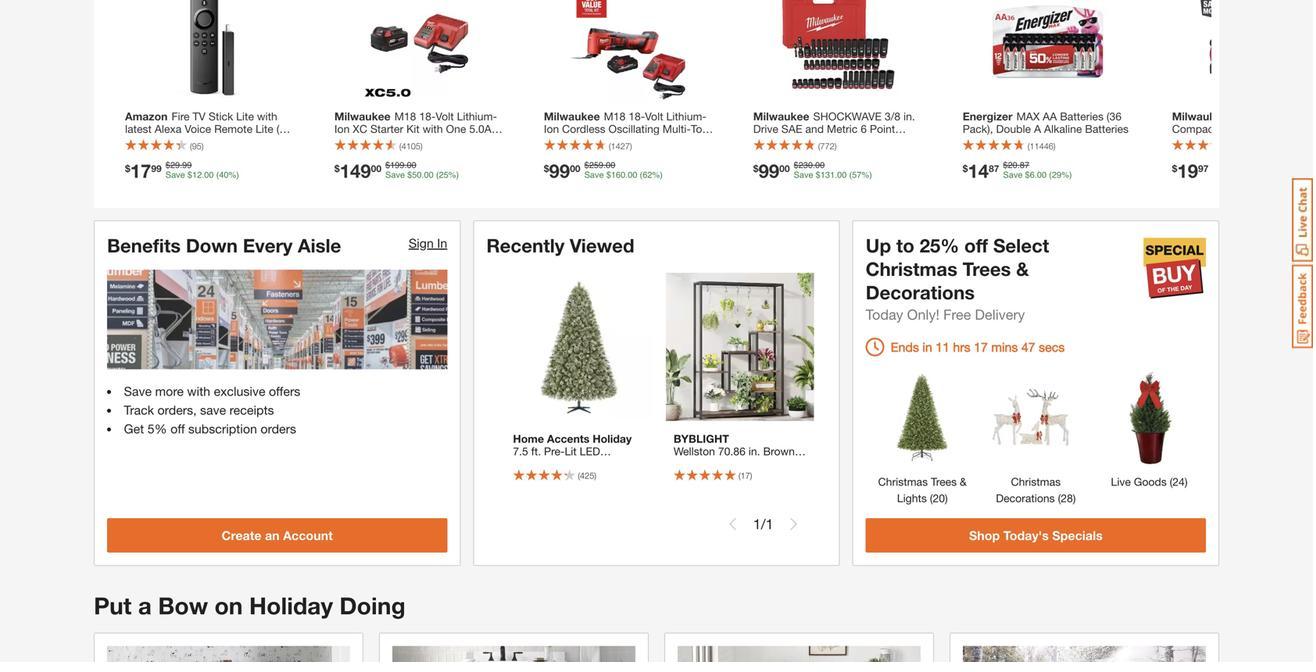 Task type: describe. For each thing, give the bounding box(es) containing it.
( 1427 )
[[609, 141, 632, 151]]

impact
[[754, 134, 787, 147]]

sparkling
[[513, 457, 559, 470]]

shockwave 3/8 in. drive sae and metric 6 point impact socket set (43-piece)
[[754, 109, 915, 147]]

lights inside 'christmas trees & lights'
[[897, 492, 927, 505]]

3/8
[[885, 109, 901, 122]]

save more with exclusive offers track orders, save receipts get 5% off subscription orders
[[124, 384, 300, 436]]

milwaukee for cordless
[[544, 109, 600, 122]]

5.0ah
[[469, 122, 498, 135]]

( 772 )
[[818, 141, 837, 151]]

70.86
[[718, 445, 746, 458]]

$ right the 14
[[1003, 160, 1008, 170]]

$ down impact
[[754, 163, 759, 174]]

a
[[1034, 122, 1041, 135]]

0 horizontal spatial tv
[[125, 134, 138, 147]]

live
[[1111, 475, 1131, 488]]

home accents holiday 7.5 ft. pre-lit led sparkling amelia frosted pine artificial christmas tree with 600 warm white micro fairy lights
[[513, 432, 641, 508]]

00 right 230
[[816, 160, 825, 170]]

99 left 12
[[182, 160, 192, 170]]

plant
[[674, 470, 699, 483]]

pre-
[[544, 445, 565, 458]]

sign in
[[409, 236, 447, 250]]

cordless
[[562, 122, 606, 135]]

tall
[[737, 470, 753, 483]]

image for up to $500 off image
[[107, 646, 350, 662]]

save for metric
[[794, 170, 814, 179]]

1427
[[611, 141, 630, 151]]

stand,
[[702, 470, 734, 483]]

) for m18 18-volt lithium- ion cordless oscillating multi-tool kit
[[630, 141, 632, 151]]

$ left 160
[[584, 160, 589, 170]]

$ down pack),
[[963, 163, 968, 174]]

14
[[968, 159, 989, 181]]

trees inside up to 25% off select christmas trees & decorations today only! free delivery
[[963, 257, 1011, 280]]

aa
[[1043, 109, 1057, 122]]

131
[[821, 170, 835, 179]]

drive
[[754, 122, 779, 135]]

2 1 from the left
[[766, 515, 774, 532]]

max aa batteries (36 pack), double a alkaline batteries image
[[988, 0, 1109, 102]]

free delivery
[[944, 306, 1025, 323]]

& inside up to 25% off select christmas trees & decorations today only! free delivery
[[1016, 257, 1029, 280]]

streaming
[[208, 134, 258, 147]]

( inside $ 99 00 $ 259 . 00 save $ 160 . 00 ( 62 %)
[[640, 170, 643, 179]]

. left the 50
[[405, 160, 407, 170]]

controls),
[[141, 134, 186, 147]]

pine
[[513, 470, 535, 483]]

00 left '199'
[[371, 163, 382, 174]]

00 inside the "$ 14 87 $ 20 . 87 save $ 6 . 00 ( 29 %)"
[[1037, 170, 1047, 179]]

%) for batteries
[[1062, 170, 1072, 179]]

this is the last slide image
[[788, 518, 800, 530]]

m18 for 99
[[604, 109, 626, 122]]

indoor
[[749, 457, 781, 470]]

frosted
[[598, 457, 636, 470]]

00 right 131
[[838, 170, 847, 179]]

$ down ( 95 )
[[188, 170, 192, 179]]

to
[[897, 234, 915, 256]]

multi-
[[663, 122, 691, 135]]

get
[[124, 421, 144, 436]]

ion for 99
[[544, 122, 559, 135]]

volt for 99
[[645, 109, 663, 122]]

m18 18-volt lithium-ion cordless oscillating multi-tool kit image
[[569, 0, 690, 102]]

shockwave 3/8 in. drive sae and metric 6 point impact socket set (43-piece) image
[[778, 0, 899, 102]]

) for max aa batteries (36 pack), double a alkaline batteries
[[1054, 141, 1056, 151]]

$ inside the $ 19 97
[[1172, 163, 1178, 174]]

create
[[222, 528, 262, 543]]

volt for 149
[[436, 109, 454, 122]]

25
[[439, 170, 449, 179]]

00 inside $ 17 99 $ 29 . 99 save $ 12 . 00 ( 40 %)
[[204, 170, 214, 179]]

christmas trees & lights product image image
[[874, 369, 971, 466]]

$ 14 87 $ 20 . 87 save $ 6 . 00 ( 29 %)
[[963, 159, 1072, 181]]

$ down latest
[[125, 163, 130, 174]]

99 down impact
[[759, 159, 780, 181]]

47
[[1022, 340, 1036, 354]]

shop today's specials link
[[866, 518, 1206, 553]]

. left 25 at the top left
[[422, 170, 424, 179]]

subscription
[[188, 421, 257, 436]]

m18 18-volt lithium- ion cordless oscillating multi-tool kit
[[544, 109, 711, 147]]

account
[[283, 528, 333, 543]]

( inside the "$ 14 87 $ 20 . 87 save $ 6 . 00 ( 29 %)"
[[1049, 170, 1052, 179]]

00 left 230
[[780, 163, 790, 174]]

1 / 1
[[753, 515, 774, 532]]

. left 40
[[202, 170, 204, 179]]

160
[[611, 170, 626, 179]]

image for special buy savings image
[[392, 646, 636, 662]]

6 inside the "$ 14 87 $ 20 . 87 save $ 6 . 00 ( 29 %)"
[[1030, 170, 1035, 179]]

off inside save more with exclusive offers track orders, save receipts get 5% off subscription orders
[[170, 421, 185, 436]]

live goods ( 24 )
[[1111, 475, 1188, 488]]

29 inside the "$ 14 87 $ 20 . 87 save $ 6 . 00 ( 29 %)"
[[1052, 170, 1062, 179]]

25 ft. x 1-1/16 in. compact magnetic tape measure with 15 ft. reach (2-pack) image
[[1197, 0, 1314, 102]]

oscillating
[[609, 122, 660, 135]]

$ right 259
[[606, 170, 611, 179]]

17 for 99
[[130, 159, 151, 181]]

%) for tool
[[652, 170, 663, 179]]

battery
[[335, 134, 370, 147]]

an
[[265, 528, 280, 543]]

home
[[513, 432, 544, 445]]

hook
[[742, 482, 768, 495]]

wellston
[[674, 445, 715, 458]]

fire tv stick lite with latest alexa voice remote lite (no tv controls), hd streaming device
[[125, 109, 294, 147]]

18- for 149
[[419, 109, 436, 122]]

$ 149 00 $ 199 . 00 save $ 50 . 00 ( 25 %)
[[335, 159, 459, 181]]

stick
[[209, 109, 233, 122]]

lithium- for 149
[[457, 109, 497, 122]]

save for oscillating
[[584, 170, 604, 179]]

trees inside 'christmas trees & lights'
[[931, 475, 957, 488]]

lights inside home accents holiday 7.5 ft. pre-lit led sparkling amelia frosted pine artificial christmas tree with 600 warm white micro fairy lights
[[571, 495, 600, 508]]

) for fire tv stick lite with latest alexa voice remote lite (no tv controls), hd streaming device
[[202, 141, 204, 151]]

off inside up to 25% off select christmas trees & decorations today only! free delivery
[[965, 234, 988, 256]]

put a bow on holiday doing
[[94, 592, 406, 619]]

decorations inside up to 25% off select christmas trees & decorations today only! free delivery
[[866, 281, 975, 303]]

and inside 'm18 18-volt lithium- ion xc starter kit with one 5.0ah battery and charger'
[[373, 134, 391, 147]]

600
[[560, 482, 578, 495]]

receipts
[[230, 403, 274, 418]]

99 left 259
[[549, 159, 570, 181]]

%) for with
[[449, 170, 459, 179]]

select
[[994, 234, 1050, 256]]

( 425 )
[[578, 470, 597, 481]]

christmas inside home accents holiday 7.5 ft. pre-lit led sparkling amelia frosted pine artificial christmas tree with 600 warm white micro fairy lights
[[580, 470, 629, 483]]

with inside home accents holiday 7.5 ft. pre-lit led sparkling amelia frosted pine artificial christmas tree with 600 warm white micro fairy lights
[[537, 482, 557, 495]]

sign in link
[[409, 236, 447, 250]]

$ 99 00 $ 230 . 00 save $ 131 . 00 ( 57 %)
[[754, 159, 872, 181]]

hd
[[189, 134, 205, 147]]

sae
[[782, 122, 803, 135]]

tool
[[691, 122, 711, 135]]

) for 7.5 ft. pre-lit led sparkling amelia frosted pine artificial christmas tree with 600 warm white micro fairy lights
[[594, 470, 597, 481]]

charger
[[394, 134, 433, 147]]

99 down the controls),
[[151, 163, 162, 174]]

sign
[[409, 236, 434, 250]]

. left 62
[[626, 170, 628, 179]]

7.5 ft. pre-lit led sparkling amelia frosted pine artificial christmas tree with 600 warm white micro fairy lights image
[[505, 273, 653, 421]]

bow
[[158, 592, 208, 619]]

kit inside m18 18-volt lithium- ion cordless oscillating multi-tool kit
[[544, 134, 557, 147]]

alexa
[[155, 122, 182, 135]]

12
[[192, 170, 202, 179]]

benefits
[[107, 234, 181, 256]]

white
[[613, 482, 641, 495]]

. left 57
[[835, 170, 838, 179]]

artificial
[[538, 470, 577, 483]]

wooden
[[705, 457, 746, 470]]

) inside christmas decorations ( 28 )
[[1073, 492, 1076, 505]]

772
[[820, 141, 835, 151]]

a
[[138, 592, 152, 619]]

0 horizontal spatial lite
[[236, 109, 254, 122]]

$ down the controls),
[[166, 160, 170, 170]]

sign in card banner image
[[107, 270, 447, 369]]

with inside save more with exclusive offers track orders, save receipts get 5% off subscription orders
[[187, 384, 210, 399]]

( 20 )
[[927, 492, 948, 505]]

wellston 70.86 in. brown 5-tier wooden indoor plant stand, tall flower rack with 10-hook image
[[666, 273, 814, 421]]

1 horizontal spatial tv
[[193, 109, 206, 122]]

fairy
[[544, 495, 567, 508]]

(36
[[1107, 109, 1122, 122]]

batteries right aa
[[1060, 109, 1104, 122]]

live goods product image image
[[1101, 369, 1198, 466]]

17 for )
[[741, 470, 750, 481]]

device
[[261, 134, 294, 147]]



Task type: vqa. For each thing, say whether or not it's contained in the screenshot.


Task type: locate. For each thing, give the bounding box(es) containing it.
28
[[1061, 492, 1073, 505]]

max aa batteries (36 pack), double a alkaline batteries
[[963, 109, 1129, 135]]

%) inside $ 99 00 $ 230 . 00 save $ 131 . 00 ( 57 %)
[[862, 170, 872, 179]]

& down select
[[1016, 257, 1029, 280]]

more
[[155, 384, 184, 399]]

( inside $ 99 00 $ 230 . 00 save $ 131 . 00 ( 57 %)
[[849, 170, 852, 179]]

holiday right 'on'
[[249, 592, 333, 619]]

( inside christmas decorations ( 28 )
[[1058, 492, 1061, 505]]

1 vertical spatial decorations
[[996, 492, 1055, 505]]

with
[[257, 109, 277, 122], [423, 122, 443, 135], [187, 384, 210, 399], [537, 482, 557, 495], [702, 482, 722, 495]]

00 right 160
[[628, 170, 638, 179]]

0 horizontal spatial lithium-
[[457, 109, 497, 122]]

1 1 from the left
[[753, 515, 761, 532]]

rack
[[674, 482, 699, 495]]

$ left the 50
[[385, 160, 390, 170]]

87
[[1020, 160, 1030, 170], [989, 163, 1000, 174]]

m18 18-volt lithium-ion xc starter kit with one 5.0ah battery and charger image
[[359, 0, 480, 102]]

29 inside $ 17 99 $ 29 . 99 save $ 12 . 00 ( 40 %)
[[170, 160, 180, 170]]

christmas decorations product image image
[[988, 369, 1085, 466]]

recently
[[487, 234, 565, 256]]

17 up "hook"
[[741, 470, 750, 481]]

0 horizontal spatial lights
[[571, 495, 600, 508]]

with inside 'm18 18-volt lithium- ion xc starter kit with one 5.0ah battery and charger'
[[423, 122, 443, 135]]

led
[[580, 445, 600, 458]]

) for wellston 70.86 in. brown 5-tier wooden indoor plant stand, tall flower rack with 10-hook
[[750, 470, 752, 481]]

save for starter
[[385, 170, 405, 179]]

4 milwaukee from the left
[[1172, 109, 1229, 122]]

87 down pack),
[[989, 163, 1000, 174]]

00 right '199'
[[407, 160, 417, 170]]

18- up "1427" on the left
[[629, 109, 645, 122]]

) for shockwave 3/8 in. drive sae and metric 6 point impact socket set (43-piece)
[[835, 141, 837, 151]]

1 vertical spatial 17
[[974, 340, 988, 354]]

0 horizontal spatial trees
[[931, 475, 957, 488]]

$
[[166, 160, 170, 170], [385, 160, 390, 170], [584, 160, 589, 170], [794, 160, 799, 170], [1003, 160, 1008, 170], [125, 163, 130, 174], [335, 163, 340, 174], [544, 163, 549, 174], [754, 163, 759, 174], [963, 163, 968, 174], [1172, 163, 1178, 174], [188, 170, 192, 179], [407, 170, 412, 179], [606, 170, 611, 179], [816, 170, 821, 179], [1025, 170, 1030, 179]]

in.
[[904, 109, 915, 122], [749, 445, 760, 458]]

6 down the ( 11446 )
[[1030, 170, 1035, 179]]

1 %) from the left
[[229, 170, 239, 179]]

amelia
[[562, 457, 595, 470]]

425
[[580, 470, 594, 481]]

6 inside shockwave 3/8 in. drive sae and metric 6 point impact socket set (43-piece)
[[861, 122, 867, 135]]

christmas inside 'christmas trees & lights'
[[878, 475, 928, 488]]

1 horizontal spatial &
[[1016, 257, 1029, 280]]

1 horizontal spatial ion
[[544, 122, 559, 135]]

7.5
[[513, 445, 528, 458]]

accents
[[547, 432, 590, 445]]

and
[[806, 122, 824, 135], [373, 134, 391, 147]]

%) down the alkaline
[[1062, 170, 1072, 179]]

(43-
[[847, 134, 866, 147]]

0 vertical spatial tv
[[193, 109, 206, 122]]

20 inside the "$ 14 87 $ 20 . 87 save $ 6 . 00 ( 29 %)"
[[1008, 160, 1018, 170]]

save inside $ 17 99 $ 29 . 99 save $ 12 . 00 ( 40 %)
[[166, 170, 185, 179]]

( 4105 )
[[399, 141, 423, 151]]

. left 12
[[180, 160, 182, 170]]

1 horizontal spatial 1
[[766, 515, 774, 532]]

0 vertical spatial 17
[[130, 159, 151, 181]]

00 left 259
[[570, 163, 581, 174]]

m18 18-volt lithium- ion xc starter kit with one 5.0ah battery and charger
[[335, 109, 498, 147]]

2 18- from the left
[[629, 109, 645, 122]]

1 right this is the first slide icon
[[753, 515, 761, 532]]

0 vertical spatial 20
[[1008, 160, 1018, 170]]

in. right 70.86
[[749, 445, 760, 458]]

%) inside $ 17 99 $ 29 . 99 save $ 12 . 00 ( 40 %)
[[229, 170, 239, 179]]

1 horizontal spatial lite
[[256, 122, 273, 135]]

0 horizontal spatial 17
[[130, 159, 151, 181]]

1 m18 from the left
[[395, 109, 416, 122]]

1 horizontal spatial kit
[[544, 134, 557, 147]]

milwaukee for xc
[[335, 109, 391, 122]]

%) inside $ 99 00 $ 259 . 00 save $ 160 . 00 ( 62 %)
[[652, 170, 663, 179]]

0 vertical spatial &
[[1016, 257, 1029, 280]]

ends in 11 hrs 17 mins 47 secs
[[891, 340, 1065, 354]]

brown
[[763, 445, 795, 458]]

and right xc
[[373, 134, 391, 147]]

1 horizontal spatial holiday
[[593, 432, 632, 445]]

. left 160
[[604, 160, 606, 170]]

%) down streaming
[[229, 170, 239, 179]]

save inside $ 149 00 $ 199 . 00 save $ 50 . 00 ( 25 %)
[[385, 170, 405, 179]]

special buy logo image
[[1144, 237, 1206, 299]]

3 milwaukee from the left
[[754, 109, 810, 122]]

$ down socket
[[794, 160, 799, 170]]

lite left (no
[[256, 122, 273, 135]]

00 right 12
[[204, 170, 214, 179]]

17 down the controls),
[[130, 159, 151, 181]]

1 vertical spatial tv
[[125, 134, 138, 147]]

m18 up charger
[[395, 109, 416, 122]]

18- up charger
[[419, 109, 436, 122]]

29 down 11446
[[1052, 170, 1062, 179]]

0 vertical spatial 6
[[861, 122, 867, 135]]

save
[[200, 403, 226, 418]]

19
[[1178, 159, 1199, 181]]

1 18- from the left
[[419, 109, 436, 122]]

. down the ( 11446 )
[[1035, 170, 1037, 179]]

1 horizontal spatial 87
[[1020, 160, 1030, 170]]

with left 600
[[537, 482, 557, 495]]

$ right '199'
[[407, 170, 412, 179]]

0 vertical spatial off
[[965, 234, 988, 256]]

1 horizontal spatial and
[[806, 122, 824, 135]]

%) inside the "$ 14 87 $ 20 . 87 save $ 6 . 00 ( 29 %)"
[[1062, 170, 1072, 179]]

and up '772'
[[806, 122, 824, 135]]

lite right stick
[[236, 109, 254, 122]]

save for a
[[1003, 170, 1023, 179]]

0 vertical spatial holiday
[[593, 432, 632, 445]]

. down double
[[1018, 160, 1020, 170]]

1 vertical spatial in.
[[749, 445, 760, 458]]

0 horizontal spatial 29
[[170, 160, 180, 170]]

. left 131
[[813, 160, 816, 170]]

hrs
[[953, 340, 971, 354]]

1 volt from the left
[[436, 109, 454, 122]]

18- inside 'm18 18-volt lithium- ion xc starter kit with one 5.0ah battery and charger'
[[419, 109, 436, 122]]

with inside fire tv stick lite with latest alexa voice remote lite (no tv controls), hd streaming device
[[257, 109, 277, 122]]

0 horizontal spatial off
[[170, 421, 185, 436]]

save for alexa
[[166, 170, 185, 179]]

0 horizontal spatial 20
[[933, 492, 945, 505]]

tv right 'fire' at the top
[[193, 109, 206, 122]]

off right 25%
[[965, 234, 988, 256]]

tv down amazon
[[125, 134, 138, 147]]

00 right 259
[[606, 160, 616, 170]]

2 ion from the left
[[544, 122, 559, 135]]

kit left cordless
[[544, 134, 557, 147]]

0 horizontal spatial kit
[[407, 122, 420, 135]]

image for free delivery image
[[963, 646, 1206, 662]]

off
[[965, 234, 988, 256], [170, 421, 185, 436]]

save left 131
[[794, 170, 814, 179]]

0 vertical spatial decorations
[[866, 281, 975, 303]]

1 horizontal spatial 20
[[1008, 160, 1018, 170]]

off down 'orders,' on the left of the page
[[170, 421, 185, 436]]

lithium- inside 'm18 18-volt lithium- ion xc starter kit with one 5.0ah battery and charger'
[[457, 109, 497, 122]]

trees
[[963, 257, 1011, 280], [931, 475, 957, 488]]

$ left 97
[[1172, 163, 1178, 174]]

2 horizontal spatial 17
[[974, 340, 988, 354]]

lite
[[236, 109, 254, 122], [256, 122, 273, 135]]

volt inside m18 18-volt lithium- ion cordless oscillating multi-tool kit
[[645, 109, 663, 122]]

0 horizontal spatial 87
[[989, 163, 1000, 174]]

and inside shockwave 3/8 in. drive sae and metric 6 point impact socket set (43-piece)
[[806, 122, 824, 135]]

11446
[[1030, 141, 1054, 151]]

decorations up today only!
[[866, 281, 975, 303]]

1 vertical spatial off
[[170, 421, 185, 436]]

batteries right the alkaline
[[1085, 122, 1129, 135]]

18- inside m18 18-volt lithium- ion cordless oscillating multi-tool kit
[[629, 109, 645, 122]]

remote
[[214, 122, 253, 135]]

0 horizontal spatial volt
[[436, 109, 454, 122]]

1 horizontal spatial trees
[[963, 257, 1011, 280]]

max
[[1017, 109, 1040, 122]]

pack),
[[963, 122, 993, 135]]

energizer
[[963, 109, 1013, 122]]

holiday up 'frosted'
[[593, 432, 632, 445]]

0 horizontal spatial 6
[[861, 122, 867, 135]]

in. inside shockwave 3/8 in. drive sae and metric 6 point impact socket set (43-piece)
[[904, 109, 915, 122]]

18- for 99
[[629, 109, 645, 122]]

$ down battery
[[335, 163, 340, 174]]

3 %) from the left
[[652, 170, 663, 179]]

( inside $ 17 99 $ 29 . 99 save $ 12 . 00 ( 40 %)
[[216, 170, 219, 179]]

0 vertical spatial in.
[[904, 109, 915, 122]]

2 lithium- from the left
[[667, 109, 707, 122]]

m18 inside m18 18-volt lithium- ion cordless oscillating multi-tool kit
[[604, 109, 626, 122]]

1 milwaukee from the left
[[335, 109, 391, 122]]

& left christmas decorations ( 28 )
[[960, 475, 967, 488]]

10-
[[725, 482, 742, 495]]

2 vertical spatial 17
[[741, 470, 750, 481]]

alkaline
[[1045, 122, 1082, 135]]

1 left the this is the last slide icon at the bottom of page
[[766, 515, 774, 532]]

$ down the ( 11446 )
[[1025, 170, 1030, 179]]

save inside $ 99 00 $ 259 . 00 save $ 160 . 00 ( 62 %)
[[584, 170, 604, 179]]

with inside byblight wellston 70.86 in. brown 5-tier wooden indoor plant stand, tall flower rack with 10-hook
[[702, 482, 722, 495]]

starter
[[370, 122, 403, 135]]

%) for point
[[862, 170, 872, 179]]

goods
[[1134, 475, 1167, 488]]

99
[[549, 159, 570, 181], [759, 159, 780, 181], [182, 160, 192, 170], [151, 163, 162, 174]]

milwaukee up 259
[[544, 109, 600, 122]]

4 %) from the left
[[862, 170, 872, 179]]

%) inside $ 149 00 $ 199 . 00 save $ 50 . 00 ( 25 %)
[[449, 170, 459, 179]]

0 horizontal spatial ion
[[335, 122, 350, 135]]

&
[[1016, 257, 1029, 280], [960, 475, 967, 488]]

0 horizontal spatial and
[[373, 134, 391, 147]]

2 %) from the left
[[449, 170, 459, 179]]

create an account
[[222, 528, 333, 543]]

with up device
[[257, 109, 277, 122]]

milwaukee up battery
[[335, 109, 391, 122]]

00 right the 50
[[424, 170, 434, 179]]

milwaukee for and
[[754, 109, 810, 122]]

6 left 'point'
[[861, 122, 867, 135]]

87 down the ( 11446 )
[[1020, 160, 1030, 170]]

trees up ( 20 )
[[931, 475, 957, 488]]

%) for remote
[[229, 170, 239, 179]]

$ left 259
[[544, 163, 549, 174]]

0 vertical spatial trees
[[963, 257, 1011, 280]]

)
[[202, 141, 204, 151], [421, 141, 423, 151], [630, 141, 632, 151], [835, 141, 837, 151], [1054, 141, 1056, 151], [594, 470, 597, 481], [750, 470, 752, 481], [1185, 475, 1188, 488], [945, 492, 948, 505], [1073, 492, 1076, 505]]

milwaukee up impact
[[754, 109, 810, 122]]

save inside $ 99 00 $ 230 . 00 save $ 131 . 00 ( 57 %)
[[794, 170, 814, 179]]

29 left 12
[[170, 160, 180, 170]]

christmas inside up to 25% off select christmas trees & decorations today only! free delivery
[[866, 257, 958, 280]]

flower
[[756, 470, 789, 483]]

2 m18 from the left
[[604, 109, 626, 122]]

2 volt from the left
[[645, 109, 663, 122]]

1 vertical spatial &
[[960, 475, 967, 488]]

ion left cordless
[[544, 122, 559, 135]]

5 %) from the left
[[1062, 170, 1072, 179]]

%)
[[229, 170, 239, 179], [449, 170, 459, 179], [652, 170, 663, 179], [862, 170, 872, 179], [1062, 170, 1072, 179]]

1 horizontal spatial decorations
[[996, 492, 1055, 505]]

00 down the ( 11446 )
[[1037, 170, 1047, 179]]

up to 25% off select christmas trees & decorations today only! free delivery
[[866, 234, 1050, 323]]

%) right 160
[[652, 170, 663, 179]]

in. inside byblight wellston 70.86 in. brown 5-tier wooden indoor plant stand, tall flower rack with 10-hook
[[749, 445, 760, 458]]

christmas
[[866, 257, 958, 280], [580, 470, 629, 483], [878, 475, 928, 488], [1011, 475, 1061, 488]]

0 horizontal spatial in.
[[749, 445, 760, 458]]

save left the 50
[[385, 170, 405, 179]]

ion inside m18 18-volt lithium- ion cordless oscillating multi-tool kit
[[544, 122, 559, 135]]

0 horizontal spatial m18
[[395, 109, 416, 122]]

christmas trees & lights
[[878, 475, 967, 505]]

byblight
[[674, 432, 729, 445]]

17 right hrs
[[974, 340, 988, 354]]

christmas inside christmas decorations ( 28 )
[[1011, 475, 1061, 488]]

0 horizontal spatial holiday
[[249, 592, 333, 619]]

milwaukee up 97
[[1172, 109, 1229, 122]]

image for up to 35% off image
[[678, 646, 921, 662]]

1 horizontal spatial lithium-
[[667, 109, 707, 122]]

benefits down every aisle
[[107, 234, 341, 256]]

doing
[[340, 592, 406, 619]]

save inside the "$ 14 87 $ 20 . 87 save $ 6 . 00 ( 29 %)"
[[1003, 170, 1023, 179]]

live chat image
[[1292, 178, 1314, 262]]

ion inside 'm18 18-volt lithium- ion xc starter kit with one 5.0ah battery and charger'
[[335, 122, 350, 135]]

1 horizontal spatial m18
[[604, 109, 626, 122]]

( inside $ 149 00 $ 199 . 00 save $ 50 . 00 ( 25 %)
[[436, 170, 439, 179]]

aisle
[[298, 234, 341, 256]]

0 horizontal spatial 1
[[753, 515, 761, 532]]

decorations
[[866, 281, 975, 303], [996, 492, 1055, 505]]

50
[[412, 170, 422, 179]]

1 vertical spatial holiday
[[249, 592, 333, 619]]

in. right 3/8
[[904, 109, 915, 122]]

double
[[996, 122, 1031, 135]]

today only!
[[866, 306, 940, 323]]

with left 10-
[[702, 482, 722, 495]]

& inside 'christmas trees & lights'
[[960, 475, 967, 488]]

m18 inside 'm18 18-volt lithium- ion xc starter kit with one 5.0ah battery and charger'
[[395, 109, 416, 122]]

orders
[[261, 421, 296, 436]]

lithium- for 99
[[667, 109, 707, 122]]

viewed
[[570, 234, 635, 256]]

lithium- inside m18 18-volt lithium- ion cordless oscillating multi-tool kit
[[667, 109, 707, 122]]

m18 for 149
[[395, 109, 416, 122]]

save right the 14
[[1003, 170, 1023, 179]]

%) right the 50
[[449, 170, 459, 179]]

1 horizontal spatial in.
[[904, 109, 915, 122]]

0 horizontal spatial decorations
[[866, 281, 975, 303]]

milwaukee link
[[1172, 109, 1314, 147]]

set
[[828, 134, 844, 147]]

259
[[589, 160, 604, 170]]

put
[[94, 592, 132, 619]]

batteries
[[1060, 109, 1104, 122], [1085, 122, 1129, 135]]

1 lithium- from the left
[[457, 109, 497, 122]]

1 horizontal spatial 18-
[[629, 109, 645, 122]]

save left 160
[[584, 170, 604, 179]]

149
[[340, 159, 371, 181]]

0 horizontal spatial &
[[960, 475, 967, 488]]

kit inside 'm18 18-volt lithium- ion xc starter kit with one 5.0ah battery and charger'
[[407, 122, 420, 135]]

1 horizontal spatial 17
[[741, 470, 750, 481]]

with up save
[[187, 384, 210, 399]]

1 horizontal spatial lights
[[897, 492, 927, 505]]

1 horizontal spatial 6
[[1030, 170, 1035, 179]]

decorations up the shop today's specials link
[[996, 492, 1055, 505]]

this is the first slide image
[[727, 518, 739, 530]]

save left 12
[[166, 170, 185, 179]]

feedback link image
[[1292, 264, 1314, 349]]

orders,
[[158, 403, 197, 418]]

29
[[170, 160, 180, 170], [1052, 170, 1062, 179]]

ion left xc
[[335, 122, 350, 135]]

amazon
[[125, 109, 168, 122]]

ion for 149
[[335, 122, 350, 135]]

trees down select
[[963, 257, 1011, 280]]

%) down (43-
[[862, 170, 872, 179]]

1 horizontal spatial 29
[[1052, 170, 1062, 179]]

) for m18 18-volt lithium- ion xc starter kit with one 5.0ah battery and charger
[[421, 141, 423, 151]]

m18 up ( 1427 ) on the top left of page
[[604, 109, 626, 122]]

volt inside 'm18 18-volt lithium- ion xc starter kit with one 5.0ah battery and charger'
[[436, 109, 454, 122]]

shockwave
[[814, 109, 882, 122]]

230
[[799, 160, 813, 170]]

kit up '4105'
[[407, 122, 420, 135]]

2 milwaukee from the left
[[544, 109, 600, 122]]

holiday inside home accents holiday 7.5 ft. pre-lit led sparkling amelia frosted pine artificial christmas tree with 600 warm white micro fairy lights
[[593, 432, 632, 445]]

save inside save more with exclusive offers track orders, save receipts get 5% off subscription orders
[[124, 384, 152, 399]]

decorations inside christmas decorations ( 28 )
[[996, 492, 1055, 505]]

fire tv stick lite with latest alexa voice remote lite (no tv controls), hd streaming device image
[[150, 0, 271, 102]]

0 horizontal spatial 18-
[[419, 109, 436, 122]]

1 horizontal spatial off
[[965, 234, 988, 256]]

1 horizontal spatial volt
[[645, 109, 663, 122]]

latest
[[125, 122, 152, 135]]

1 vertical spatial 6
[[1030, 170, 1035, 179]]

1 ion from the left
[[335, 122, 350, 135]]

1 vertical spatial 20
[[933, 492, 945, 505]]

$ right 230
[[816, 170, 821, 179]]

volt
[[436, 109, 454, 122], [645, 109, 663, 122]]

1 vertical spatial trees
[[931, 475, 957, 488]]

with left one
[[423, 122, 443, 135]]

save up the track on the left of the page
[[124, 384, 152, 399]]



